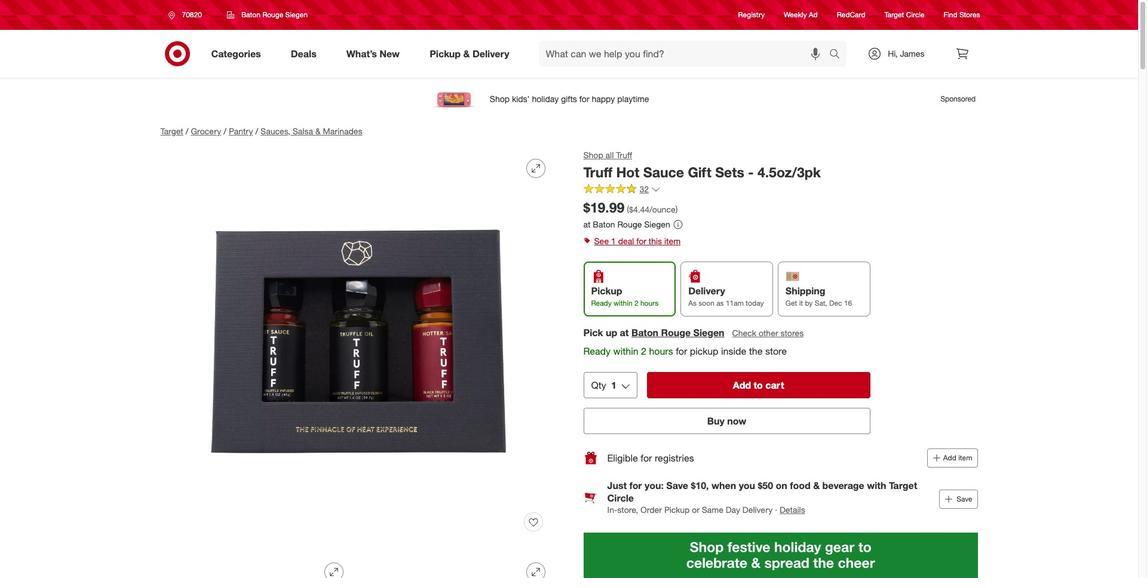 Task type: describe. For each thing, give the bounding box(es) containing it.
for inside just for you: save $10, when you $50 on food & beverage with target circle in-store, order pickup or same day delivery ∙ details
[[630, 480, 642, 492]]

baton rouge siegen button
[[632, 326, 725, 340]]

qty 1
[[591, 380, 617, 392]]

today
[[746, 299, 764, 308]]

2 vertical spatial rouge
[[661, 327, 691, 339]]

32 link
[[584, 183, 661, 197]]

sat,
[[815, 299, 828, 308]]

70820 button
[[161, 4, 215, 26]]

pantry
[[229, 126, 253, 136]]

just
[[608, 480, 627, 492]]

see
[[594, 236, 609, 247]]

pickup
[[690, 345, 719, 357]]

pickup for &
[[430, 48, 461, 60]]

truff hot sauce gift sets - 4.5oz/3pk, 3 of 6 image
[[363, 554, 555, 579]]

/ounce
[[650, 204, 676, 214]]

1 vertical spatial ready
[[584, 345, 611, 357]]

search button
[[824, 41, 853, 69]]

when
[[712, 480, 737, 492]]

now
[[728, 416, 747, 428]]

sauces, salsa & marinades link
[[261, 126, 363, 136]]

store,
[[618, 505, 639, 515]]

all
[[606, 150, 614, 160]]

sets
[[716, 164, 745, 181]]

& inside 'link'
[[464, 48, 470, 60]]

this
[[649, 236, 662, 247]]

3 / from the left
[[256, 126, 258, 136]]

registries
[[655, 452, 694, 464]]

for inside 'link'
[[637, 236, 647, 247]]

up
[[606, 327, 618, 339]]

baton rouge siegen
[[241, 10, 308, 19]]

target / grocery / pantry / sauces, salsa & marinades
[[161, 126, 363, 136]]

1 vertical spatial advertisement region
[[584, 533, 978, 578]]

deal
[[618, 236, 634, 247]]

add item button
[[928, 449, 978, 468]]

weekly
[[784, 10, 807, 19]]

hi,
[[888, 48, 898, 59]]

qty
[[591, 380, 607, 392]]

delivery inside just for you: save $10, when you $50 on food & beverage with target circle in-store, order pickup or same day delivery ∙ details
[[743, 505, 773, 515]]

shipping get it by sat, dec 16
[[786, 285, 853, 308]]

truff hot sauce gift sets - 4.5oz/3pk, 2 of 6 image
[[161, 554, 353, 579]]

you:
[[645, 480, 664, 492]]

what's
[[347, 48, 377, 60]]

eligible for registries
[[608, 452, 694, 464]]

you
[[739, 480, 756, 492]]

1 vertical spatial within
[[614, 345, 639, 357]]

buy now button
[[584, 408, 871, 435]]

delivery as soon as 11am today
[[689, 285, 764, 308]]

1 vertical spatial baton
[[593, 219, 615, 229]]

stores
[[960, 10, 981, 19]]

details button
[[780, 504, 806, 516]]

save inside button
[[957, 495, 973, 504]]

truff hot sauce gift sets - 4.5oz/3pk, 1 of 6 image
[[161, 149, 555, 544]]

2 inside pickup ready within 2 hours
[[635, 299, 639, 308]]

search
[[824, 49, 853, 61]]

add item
[[944, 454, 973, 463]]

target circle link
[[885, 10, 925, 20]]

grocery
[[191, 126, 221, 136]]

∙
[[775, 505, 778, 515]]

registry link
[[739, 10, 765, 20]]

new
[[380, 48, 400, 60]]

details
[[780, 505, 806, 515]]

get
[[786, 299, 798, 308]]

on
[[776, 480, 788, 492]]

by
[[805, 299, 813, 308]]

target circle
[[885, 10, 925, 19]]

shipping
[[786, 285, 826, 297]]

check other stores
[[733, 328, 804, 338]]

inside
[[722, 345, 747, 357]]

0 vertical spatial truff
[[616, 150, 632, 160]]

at baton rouge siegen
[[584, 219, 671, 229]]

pickup ready within 2 hours
[[591, 285, 659, 308]]

salsa
[[293, 126, 313, 136]]

it
[[800, 299, 803, 308]]

day
[[726, 505, 741, 515]]

save button
[[940, 490, 978, 509]]

item inside 'link'
[[665, 236, 681, 247]]

marinades
[[323, 126, 363, 136]]

deals
[[291, 48, 317, 60]]

find stores
[[944, 10, 981, 19]]

pickup & delivery
[[430, 48, 510, 60]]

2 vertical spatial siegen
[[694, 327, 725, 339]]

for right eligible
[[641, 452, 652, 464]]

70820
[[182, 10, 202, 19]]

(
[[627, 204, 629, 214]]

1 horizontal spatial siegen
[[645, 219, 671, 229]]

1 vertical spatial 2
[[641, 345, 647, 357]]

gift
[[688, 164, 712, 181]]

delivery inside 'link'
[[473, 48, 510, 60]]

shop
[[584, 150, 604, 160]]

add to cart button
[[647, 373, 871, 399]]

grocery link
[[191, 126, 221, 136]]

1 for see
[[612, 236, 616, 247]]

stores
[[781, 328, 804, 338]]



Task type: locate. For each thing, give the bounding box(es) containing it.
james
[[901, 48, 925, 59]]

0 horizontal spatial circle
[[608, 492, 634, 504]]

pickup & delivery link
[[420, 41, 525, 67]]

0 vertical spatial hours
[[641, 299, 659, 308]]

0 vertical spatial add
[[733, 380, 751, 392]]

for left this
[[637, 236, 647, 247]]

1 vertical spatial at
[[620, 327, 629, 339]]

0 vertical spatial ready
[[591, 299, 612, 308]]

baton down $19.99
[[593, 219, 615, 229]]

What can we help you find? suggestions appear below search field
[[539, 41, 833, 67]]

0 horizontal spatial delivery
[[473, 48, 510, 60]]

0 vertical spatial 1
[[612, 236, 616, 247]]

2 horizontal spatial siegen
[[694, 327, 725, 339]]

0 vertical spatial circle
[[907, 10, 925, 19]]

pick up at baton rouge siegen
[[584, 327, 725, 339]]

1 vertical spatial rouge
[[618, 219, 642, 229]]

1 vertical spatial hours
[[649, 345, 674, 357]]

1 vertical spatial delivery
[[689, 285, 726, 297]]

add to cart
[[733, 380, 785, 392]]

0 horizontal spatial pickup
[[430, 48, 461, 60]]

0 horizontal spatial at
[[584, 219, 591, 229]]

rouge up the deals link
[[263, 10, 283, 19]]

add for add item
[[944, 454, 957, 463]]

$19.99 ( $4.44 /ounce )
[[584, 199, 678, 216]]

0 horizontal spatial /
[[186, 126, 189, 136]]

check
[[733, 328, 757, 338]]

target inside just for you: save $10, when you $50 on food & beverage with target circle in-store, order pickup or same day delivery ∙ details
[[889, 480, 918, 492]]

1 1 from the top
[[612, 236, 616, 247]]

1 vertical spatial circle
[[608, 492, 634, 504]]

image gallery element
[[161, 149, 555, 579]]

buy
[[708, 416, 725, 428]]

1 vertical spatial siegen
[[645, 219, 671, 229]]

add inside "add item" button
[[944, 454, 957, 463]]

pickup inside pickup ready within 2 hours
[[591, 285, 623, 297]]

1 vertical spatial 1
[[611, 380, 617, 392]]

the
[[749, 345, 763, 357]]

0 vertical spatial siegen
[[285, 10, 308, 19]]

2 up pick up at baton rouge siegen
[[635, 299, 639, 308]]

pickup
[[430, 48, 461, 60], [591, 285, 623, 297], [665, 505, 690, 515]]

1 horizontal spatial baton
[[593, 219, 615, 229]]

add
[[733, 380, 751, 392], [944, 454, 957, 463]]

1 vertical spatial truff
[[584, 164, 613, 181]]

2 vertical spatial delivery
[[743, 505, 773, 515]]

1 horizontal spatial 2
[[641, 345, 647, 357]]

1 vertical spatial item
[[959, 454, 973, 463]]

& inside just for you: save $10, when you $50 on food & beverage with target circle in-store, order pickup or same day delivery ∙ details
[[814, 480, 820, 492]]

hours up pick up at baton rouge siegen
[[641, 299, 659, 308]]

at down $19.99
[[584, 219, 591, 229]]

0 vertical spatial delivery
[[473, 48, 510, 60]]

advertisement region
[[151, 85, 988, 114], [584, 533, 978, 578]]

same
[[702, 505, 724, 515]]

11am
[[726, 299, 744, 308]]

hours
[[641, 299, 659, 308], [649, 345, 674, 357]]

within up up
[[614, 299, 633, 308]]

1 right 'qty' on the right bottom of page
[[611, 380, 617, 392]]

0 vertical spatial advertisement region
[[151, 85, 988, 114]]

0 horizontal spatial &
[[316, 126, 321, 136]]

within
[[614, 299, 633, 308], [614, 345, 639, 357]]

categories
[[211, 48, 261, 60]]

target right with
[[889, 480, 918, 492]]

2 vertical spatial baton
[[632, 327, 659, 339]]

rouge inside dropdown button
[[263, 10, 283, 19]]

redcard link
[[837, 10, 866, 20]]

pickup inside pickup & delivery 'link'
[[430, 48, 461, 60]]

circle down just
[[608, 492, 634, 504]]

2 horizontal spatial &
[[814, 480, 820, 492]]

-
[[748, 164, 754, 181]]

0 horizontal spatial 2
[[635, 299, 639, 308]]

shop all truff truff hot sauce gift sets - 4.5oz/3pk
[[584, 150, 821, 181]]

1 horizontal spatial save
[[957, 495, 973, 504]]

1 horizontal spatial truff
[[616, 150, 632, 160]]

pick
[[584, 327, 603, 339]]

target
[[885, 10, 905, 19], [161, 126, 183, 136], [889, 480, 918, 492]]

save left $10,
[[667, 480, 689, 492]]

for left the you:
[[630, 480, 642, 492]]

hours down pick up at baton rouge siegen
[[649, 345, 674, 357]]

2 down pick up at baton rouge siegen
[[641, 345, 647, 357]]

hot
[[617, 164, 640, 181]]

0 horizontal spatial truff
[[584, 164, 613, 181]]

baton
[[241, 10, 261, 19], [593, 219, 615, 229], [632, 327, 659, 339]]

see 1 deal for this item link
[[584, 233, 978, 250]]

save down add item
[[957, 495, 973, 504]]

store
[[766, 345, 787, 357]]

0 vertical spatial baton
[[241, 10, 261, 19]]

buy now
[[708, 416, 747, 428]]

1 horizontal spatial /
[[224, 126, 227, 136]]

0 horizontal spatial siegen
[[285, 10, 308, 19]]

0 horizontal spatial rouge
[[263, 10, 283, 19]]

2 horizontal spatial delivery
[[743, 505, 773, 515]]

item up save button
[[959, 454, 973, 463]]

target left grocery link
[[161, 126, 183, 136]]

0 horizontal spatial save
[[667, 480, 689, 492]]

delivery
[[473, 48, 510, 60], [689, 285, 726, 297], [743, 505, 773, 515]]

categories link
[[201, 41, 276, 67]]

1 vertical spatial target
[[161, 126, 183, 136]]

1 horizontal spatial rouge
[[618, 219, 642, 229]]

target for target circle
[[885, 10, 905, 19]]

pickup inside just for you: save $10, when you $50 on food & beverage with target circle in-store, order pickup or same day delivery ∙ details
[[665, 505, 690, 515]]

pickup right new
[[430, 48, 461, 60]]

siegen up deals in the top left of the page
[[285, 10, 308, 19]]

0 horizontal spatial item
[[665, 236, 681, 247]]

0 vertical spatial rouge
[[263, 10, 283, 19]]

0 vertical spatial at
[[584, 219, 591, 229]]

eligible
[[608, 452, 638, 464]]

1 for qty
[[611, 380, 617, 392]]

0 vertical spatial item
[[665, 236, 681, 247]]

siegen inside dropdown button
[[285, 10, 308, 19]]

hours inside pickup ready within 2 hours
[[641, 299, 659, 308]]

/ right target link
[[186, 126, 189, 136]]

rouge down the (
[[618, 219, 642, 229]]

check other stores button
[[732, 327, 805, 340]]

&
[[464, 48, 470, 60], [316, 126, 321, 136], [814, 480, 820, 492]]

within inside pickup ready within 2 hours
[[614, 299, 633, 308]]

2 vertical spatial pickup
[[665, 505, 690, 515]]

2 horizontal spatial pickup
[[665, 505, 690, 515]]

circle
[[907, 10, 925, 19], [608, 492, 634, 504]]

as
[[689, 299, 697, 308]]

add inside add to cart button
[[733, 380, 751, 392]]

0 vertical spatial 2
[[635, 299, 639, 308]]

0 vertical spatial within
[[614, 299, 633, 308]]

)
[[676, 204, 678, 214]]

1 vertical spatial &
[[316, 126, 321, 136]]

other
[[759, 328, 779, 338]]

registry
[[739, 10, 765, 19]]

add for add to cart
[[733, 380, 751, 392]]

1 horizontal spatial &
[[464, 48, 470, 60]]

2 vertical spatial target
[[889, 480, 918, 492]]

/ left pantry
[[224, 126, 227, 136]]

or
[[692, 505, 700, 515]]

0 vertical spatial save
[[667, 480, 689, 492]]

truff down shop
[[584, 164, 613, 181]]

for down baton rouge siegen button
[[676, 345, 688, 357]]

0 vertical spatial pickup
[[430, 48, 461, 60]]

2 horizontal spatial rouge
[[661, 327, 691, 339]]

2 vertical spatial &
[[814, 480, 820, 492]]

order
[[641, 505, 662, 515]]

ready down pick
[[584, 345, 611, 357]]

find stores link
[[944, 10, 981, 20]]

within down up
[[614, 345, 639, 357]]

ready inside pickup ready within 2 hours
[[591, 299, 612, 308]]

dec
[[830, 299, 843, 308]]

ready up pick
[[591, 299, 612, 308]]

1 inside 'link'
[[612, 236, 616, 247]]

item right this
[[665, 236, 681, 247]]

weekly ad link
[[784, 10, 818, 20]]

0 horizontal spatial baton
[[241, 10, 261, 19]]

what's new
[[347, 48, 400, 60]]

pickup up up
[[591, 285, 623, 297]]

rouge up the ready within 2 hours for pickup inside the store
[[661, 327, 691, 339]]

add up save button
[[944, 454, 957, 463]]

to
[[754, 380, 763, 392]]

$10,
[[691, 480, 709, 492]]

as
[[717, 299, 724, 308]]

item
[[665, 236, 681, 247], [959, 454, 973, 463]]

2 horizontal spatial baton
[[632, 327, 659, 339]]

1 horizontal spatial add
[[944, 454, 957, 463]]

in-
[[608, 505, 618, 515]]

add left to
[[733, 380, 751, 392]]

rouge
[[263, 10, 283, 19], [618, 219, 642, 229], [661, 327, 691, 339]]

at right up
[[620, 327, 629, 339]]

baton up "categories" 'link'
[[241, 10, 261, 19]]

see 1 deal for this item
[[594, 236, 681, 247]]

truff right all at the top
[[616, 150, 632, 160]]

soon
[[699, 299, 715, 308]]

$19.99
[[584, 199, 625, 216]]

/
[[186, 126, 189, 136], [224, 126, 227, 136], [256, 126, 258, 136]]

with
[[867, 480, 887, 492]]

save inside just for you: save $10, when you $50 on food & beverage with target circle in-store, order pickup or same day delivery ∙ details
[[667, 480, 689, 492]]

siegen
[[285, 10, 308, 19], [645, 219, 671, 229], [694, 327, 725, 339]]

1 horizontal spatial pickup
[[591, 285, 623, 297]]

0 vertical spatial target
[[885, 10, 905, 19]]

ready within 2 hours for pickup inside the store
[[584, 345, 787, 357]]

1 horizontal spatial at
[[620, 327, 629, 339]]

target for target / grocery / pantry / sauces, salsa & marinades
[[161, 126, 183, 136]]

baton inside dropdown button
[[241, 10, 261, 19]]

2 1 from the top
[[611, 380, 617, 392]]

16
[[845, 299, 853, 308]]

item inside button
[[959, 454, 973, 463]]

1 vertical spatial pickup
[[591, 285, 623, 297]]

circle inside just for you: save $10, when you $50 on food & beverage with target circle in-store, order pickup or same day delivery ∙ details
[[608, 492, 634, 504]]

1 horizontal spatial delivery
[[689, 285, 726, 297]]

1 vertical spatial add
[[944, 454, 957, 463]]

pickup left or
[[665, 505, 690, 515]]

baton right up
[[632, 327, 659, 339]]

2 horizontal spatial /
[[256, 126, 258, 136]]

delivery inside delivery as soon as 11am today
[[689, 285, 726, 297]]

0 horizontal spatial add
[[733, 380, 751, 392]]

baton rouge siegen button
[[219, 4, 316, 26]]

food
[[790, 480, 811, 492]]

for
[[637, 236, 647, 247], [676, 345, 688, 357], [641, 452, 652, 464], [630, 480, 642, 492]]

1 right see
[[612, 236, 616, 247]]

2 / from the left
[[224, 126, 227, 136]]

/ right pantry
[[256, 126, 258, 136]]

siegen up pickup
[[694, 327, 725, 339]]

2
[[635, 299, 639, 308], [641, 345, 647, 357]]

pickup for ready
[[591, 285, 623, 297]]

target up "hi,"
[[885, 10, 905, 19]]

sauces,
[[261, 126, 290, 136]]

0 vertical spatial &
[[464, 48, 470, 60]]

1 horizontal spatial circle
[[907, 10, 925, 19]]

redcard
[[837, 10, 866, 19]]

beverage
[[823, 480, 865, 492]]

circle left find
[[907, 10, 925, 19]]

1 vertical spatial save
[[957, 495, 973, 504]]

1 horizontal spatial item
[[959, 454, 973, 463]]

4.5oz/3pk
[[758, 164, 821, 181]]

1 / from the left
[[186, 126, 189, 136]]

siegen down /ounce
[[645, 219, 671, 229]]

sauce
[[644, 164, 684, 181]]



Task type: vqa. For each thing, say whether or not it's contained in the screenshot.
Guest Ratings & Reviews
no



